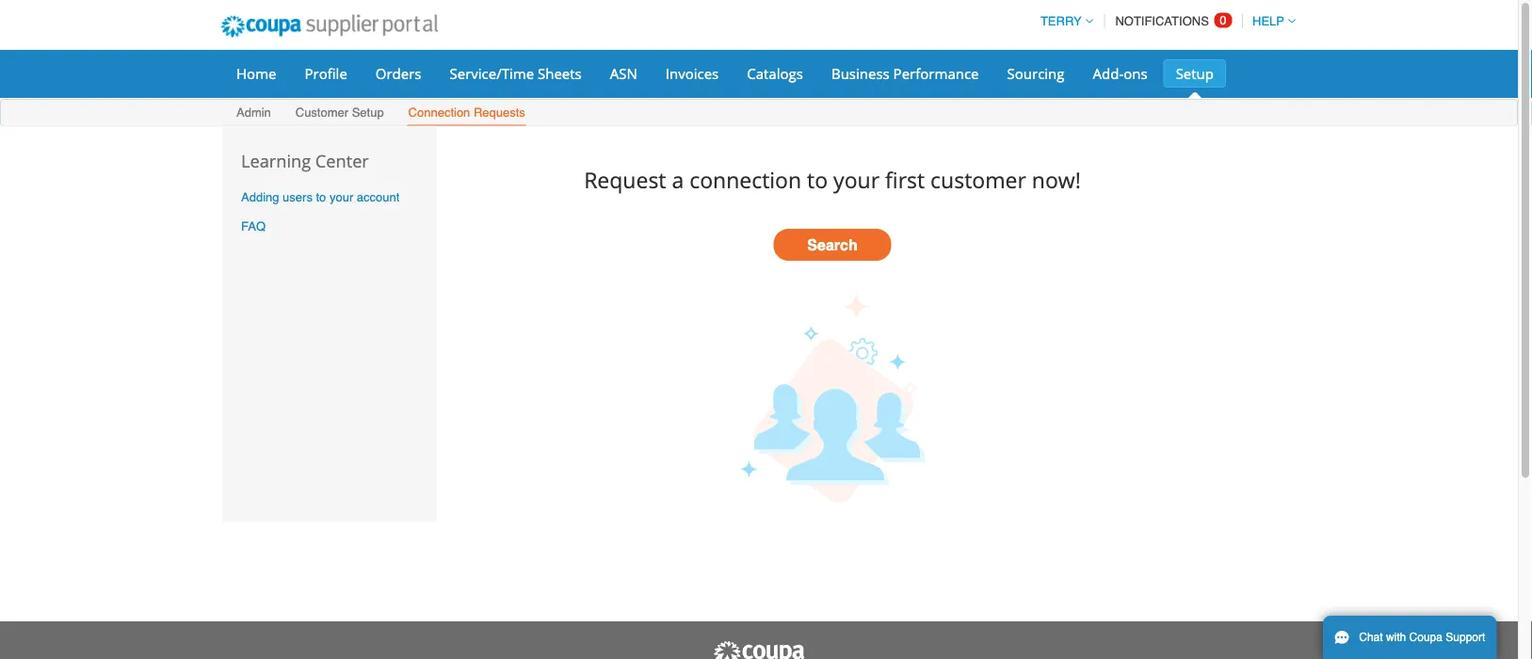 Task type: locate. For each thing, give the bounding box(es) containing it.
1 horizontal spatial setup
[[1176, 64, 1214, 83]]

search
[[807, 236, 858, 253]]

to up the search
[[807, 165, 828, 195]]

request a connection to your first customer now!
[[584, 165, 1081, 195]]

0 horizontal spatial to
[[316, 190, 326, 204]]

learning
[[241, 149, 311, 173]]

setup link
[[1164, 59, 1226, 88]]

to right users
[[316, 190, 326, 204]]

performance
[[893, 64, 979, 83]]

home link
[[224, 59, 289, 88]]

to
[[807, 165, 828, 195], [316, 190, 326, 204]]

faq link
[[241, 219, 266, 233]]

first
[[885, 165, 925, 195]]

navigation
[[1032, 3, 1296, 40]]

coupa supplier portal image
[[208, 3, 451, 50], [712, 640, 806, 659]]

your down the center
[[330, 190, 353, 204]]

invoices link
[[653, 59, 731, 88]]

customer
[[931, 165, 1026, 195]]

setup
[[1176, 64, 1214, 83], [352, 105, 384, 120]]

center
[[315, 149, 369, 173]]

learning center
[[241, 149, 369, 173]]

invoices
[[666, 64, 719, 83]]

0 vertical spatial setup
[[1176, 64, 1214, 83]]

requests
[[474, 105, 525, 120]]

setup right customer
[[352, 105, 384, 120]]

request
[[584, 165, 666, 195]]

setup down notifications 0
[[1176, 64, 1214, 83]]

connection requests link
[[407, 101, 526, 126]]

adding users to your account
[[241, 190, 400, 204]]

business performance
[[832, 64, 979, 83]]

asn
[[610, 64, 637, 83]]

setup inside setup link
[[1176, 64, 1214, 83]]

service/time sheets
[[450, 64, 582, 83]]

0 vertical spatial coupa supplier portal image
[[208, 3, 451, 50]]

profile
[[305, 64, 347, 83]]

0 horizontal spatial coupa supplier portal image
[[208, 3, 451, 50]]

service/time
[[450, 64, 534, 83]]

navigation containing notifications 0
[[1032, 3, 1296, 40]]

chat
[[1359, 631, 1383, 644]]

search button
[[774, 229, 891, 261]]

your
[[834, 165, 880, 195], [330, 190, 353, 204]]

sheets
[[538, 64, 582, 83]]

1 vertical spatial coupa supplier portal image
[[712, 640, 806, 659]]

0 horizontal spatial your
[[330, 190, 353, 204]]

1 vertical spatial setup
[[352, 105, 384, 120]]

a
[[672, 165, 684, 195]]

admin link
[[235, 101, 272, 126]]

terry link
[[1032, 14, 1093, 28]]

0 horizontal spatial setup
[[352, 105, 384, 120]]

your left first
[[834, 165, 880, 195]]



Task type: vqa. For each thing, say whether or not it's contained in the screenshot.
Notifications 0
yes



Task type: describe. For each thing, give the bounding box(es) containing it.
1 horizontal spatial to
[[807, 165, 828, 195]]

users
[[283, 190, 313, 204]]

sourcing link
[[995, 59, 1077, 88]]

1 horizontal spatial your
[[834, 165, 880, 195]]

connection
[[408, 105, 470, 120]]

sourcing
[[1007, 64, 1065, 83]]

catalogs link
[[735, 59, 815, 88]]

help
[[1253, 14, 1285, 28]]

notifications
[[1115, 14, 1209, 28]]

now!
[[1032, 165, 1081, 195]]

help link
[[1244, 14, 1296, 28]]

terry
[[1041, 14, 1082, 28]]

asn link
[[598, 59, 650, 88]]

add-ons link
[[1081, 59, 1160, 88]]

add-
[[1093, 64, 1124, 83]]

account
[[357, 190, 400, 204]]

orders link
[[363, 59, 434, 88]]

customer
[[295, 105, 349, 120]]

orders
[[376, 64, 421, 83]]

adding users to your account link
[[241, 190, 400, 204]]

business performance link
[[819, 59, 991, 88]]

profile link
[[292, 59, 360, 88]]

home
[[236, 64, 276, 83]]

support
[[1446, 631, 1485, 644]]

1 horizontal spatial coupa supplier portal image
[[712, 640, 806, 659]]

setup inside customer setup link
[[352, 105, 384, 120]]

customer setup
[[295, 105, 384, 120]]

service/time sheets link
[[437, 59, 594, 88]]

coupa
[[1409, 631, 1443, 644]]

faq
[[241, 219, 266, 233]]

0
[[1220, 13, 1227, 27]]

notifications 0
[[1115, 13, 1227, 28]]

customer setup link
[[295, 101, 385, 126]]

catalogs
[[747, 64, 803, 83]]

chat with coupa support
[[1359, 631, 1485, 644]]

business
[[832, 64, 890, 83]]

add-ons
[[1093, 64, 1148, 83]]

connection requests
[[408, 105, 525, 120]]

with
[[1386, 631, 1406, 644]]

connection
[[690, 165, 802, 195]]

chat with coupa support button
[[1323, 616, 1497, 659]]

ons
[[1124, 64, 1148, 83]]

admin
[[236, 105, 271, 120]]

adding
[[241, 190, 279, 204]]



